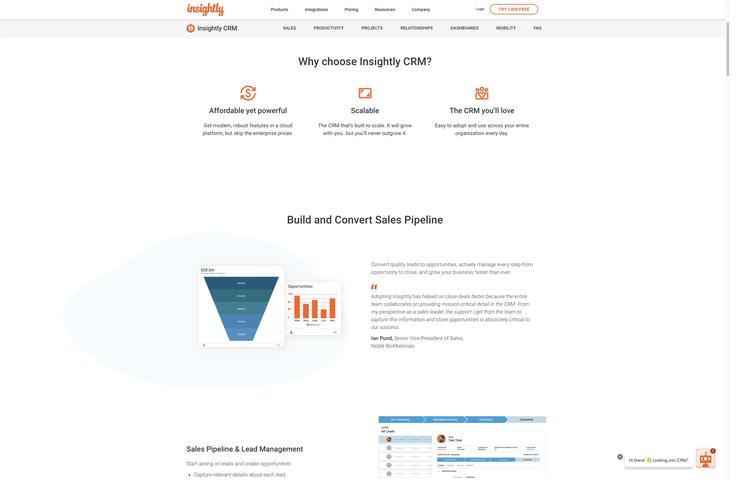 Task type: describe. For each thing, give the bounding box(es) containing it.
crm for the crm you'll love
[[464, 107, 480, 115]]

never
[[368, 130, 381, 136]]

actively
[[459, 262, 476, 268]]

information
[[399, 317, 425, 323]]

pricing link
[[345, 6, 358, 14]]

crm.
[[504, 301, 517, 308]]

1 vertical spatial close
[[436, 317, 448, 323]]

dashboards
[[451, 26, 479, 31]]

every inside easy to adopt and use across your entire organization every day.
[[486, 130, 498, 136]]

opportunities inside the adopting insightly has helped us close deals faster because the entire team collaborates on providing mission-critical detail in the crm. from my perspective as a sales leader, the support i get from the team to capture this information and close opportunities is absolutely critical to our success.
[[449, 317, 479, 323]]

than
[[490, 269, 500, 275]]

sales for sales
[[283, 26, 296, 31]]

built
[[355, 122, 365, 129]]

as
[[407, 309, 412, 315]]

lead
[[276, 472, 286, 478]]

and right the build
[[314, 214, 332, 227]]

productivity link
[[314, 19, 344, 38]]

quality
[[391, 262, 406, 268]]

adopting
[[371, 294, 392, 300]]

features
[[250, 122, 269, 129]]

insightly logo link
[[187, 3, 261, 16]]

a inside get modern, robust features in a cloud platform, but skip the enterprise prices.
[[276, 122, 278, 129]]

us
[[439, 294, 444, 300]]

capture
[[371, 317, 388, 323]]

a inside the adopting insightly has helped us close deals faster because the entire team collaborates on providing mission-critical detail in the crm. from my perspective as a sales leader, the support i get from the team to capture this information and close opportunities is absolutely critical to our success.
[[413, 309, 416, 315]]

ever.
[[501, 269, 512, 275]]

entire inside easy to adopt and use across your entire organization every day.
[[516, 122, 529, 129]]

robust
[[233, 122, 248, 129]]

acting
[[199, 461, 213, 467]]

with
[[323, 130, 333, 136]]

adopting insightly has helped us close deals faster because the entire team collaborates on providing mission-critical detail in the crm. from my perspective as a sales leader, the support i get from the team to capture this information and close opportunities is absolutely critical to our success.
[[371, 294, 530, 331]]

2 horizontal spatial sales
[[375, 214, 402, 227]]

powerful
[[258, 107, 287, 115]]

aspect ratio image
[[345, 86, 385, 101]]

business
[[453, 269, 474, 275]]

and inside convert quality leads to opportunities, actively manage every step from opportunity to close, and grow your business faster than ever.
[[419, 269, 428, 275]]

1 vertical spatial critical
[[510, 317, 525, 323]]

your inside easy to adopt and use across your entire organization every day.
[[505, 122, 515, 129]]

mission-
[[442, 301, 461, 308]]

to inside easy to adopt and use across your entire organization every day.
[[447, 122, 452, 129]]

easy
[[435, 122, 446, 129]]

get
[[476, 309, 483, 315]]

of
[[444, 336, 449, 342]]

faster inside convert quality leads to opportunities, actively manage every step from opportunity to close, and grow your business faster than ever.
[[475, 269, 488, 275]]

i
[[473, 309, 475, 315]]

convert quality leads to opportunities, actively manage every step from opportunity to close, and grow your business faster than ever.
[[371, 262, 533, 275]]

why choose insightly crm?
[[298, 55, 432, 68]]

choose
[[322, 55, 357, 68]]

you'll inside the crm that's built to scale. it will grow with you…but you'll never outgrow it.
[[355, 130, 367, 136]]

relevant
[[213, 472, 231, 478]]

1 vertical spatial on
[[214, 461, 220, 467]]

lead
[[242, 446, 258, 454]]

adopt
[[453, 122, 467, 129]]

each
[[264, 472, 275, 478]]

affordable yet powerful
[[209, 107, 287, 115]]

leader,
[[430, 309, 445, 315]]

is
[[480, 317, 484, 323]]

the up absolutely
[[496, 309, 503, 315]]

insightly crm
[[198, 25, 237, 32]]

management
[[260, 446, 303, 454]]

company link
[[412, 6, 430, 14]]

prices.
[[278, 130, 294, 136]]

convert inside convert quality leads to opportunities, actively manage every step from opportunity to close, and grow your business faster than ever.
[[371, 262, 389, 268]]

0 vertical spatial you'll
[[482, 107, 499, 115]]

vice
[[410, 336, 420, 342]]

perspective
[[380, 309, 405, 315]]

try
[[499, 7, 507, 12]]

manage
[[478, 262, 496, 268]]

0 horizontal spatial leads
[[222, 461, 234, 467]]

leads inside convert quality leads to opportunities, actively manage every step from opportunity to close, and grow your business faster than ever.
[[407, 262, 419, 268]]

2 sales pipeline and lead image
[[373, 413, 550, 479]]

resources
[[375, 7, 395, 12]]

organization
[[456, 130, 485, 136]]

opportunity
[[371, 269, 398, 275]]

in inside get modern, robust features in a cloud platform, but skip the enterprise prices.
[[270, 122, 274, 129]]

company
[[412, 7, 430, 12]]

you…but
[[334, 130, 354, 136]]

integrations
[[305, 7, 328, 12]]

insightly crm link
[[186, 19, 237, 38]]

will
[[392, 122, 399, 129]]

the down the mission-
[[446, 309, 453, 315]]

from inside the adopting insightly has helped us close deals faster because the entire team collaborates on providing mission-critical detail in the crm. from my perspective as a sales leader, the support i get from the team to capture this information and close opportunities is absolutely critical to our success.
[[484, 309, 495, 315]]

1 horizontal spatial pipeline
[[405, 214, 443, 227]]

try crm free button
[[490, 4, 538, 14]]

productivity
[[314, 26, 344, 31]]

relationships link
[[401, 19, 433, 38]]

login link
[[476, 7, 485, 12]]

capture relevant details about each lead
[[194, 472, 286, 478]]

detail
[[477, 301, 490, 308]]

modern,
[[213, 122, 232, 129]]

easy to adopt and use across your entire organization every day.
[[435, 122, 529, 136]]

noble
[[371, 343, 385, 349]]

opportunities,
[[426, 262, 458, 268]]

this
[[390, 317, 398, 323]]

sales
[[417, 309, 429, 315]]

and inside the adopting insightly has helped us close deals faster because the entire team collaborates on providing mission-critical detail in the crm. from my perspective as a sales leader, the support i get from the team to capture this information and close opportunities is absolutely critical to our success.
[[427, 317, 435, 323]]

0 vertical spatial convert
[[335, 214, 373, 227]]

capture
[[194, 472, 212, 478]]

build and convert sales pipeline
[[287, 214, 443, 227]]

support
[[454, 309, 472, 315]]

the crm that's built to scale. it will grow with you…but you'll never outgrow it.
[[318, 122, 412, 136]]

start
[[187, 461, 198, 467]]

1 vertical spatial insightly
[[360, 55, 401, 68]]

from inside convert quality leads to opportunities, actively manage every step from opportunity to close, and grow your business faster than ever.
[[522, 262, 533, 268]]

deals
[[459, 294, 471, 300]]

ian pund, senior vice president of sales, noble biomaterials
[[371, 336, 464, 349]]



Task type: vqa. For each thing, say whether or not it's contained in the screenshot.
Senior
yes



Task type: locate. For each thing, give the bounding box(es) containing it.
0 vertical spatial a
[[276, 122, 278, 129]]

from down detail at the right of page
[[484, 309, 495, 315]]

platform,
[[203, 130, 224, 136]]

start acting on leads and create opportunities
[[187, 461, 291, 467]]

the inside get modern, robust features in a cloud platform, but skip the enterprise prices.
[[245, 130, 252, 136]]

details
[[233, 472, 248, 478]]

0 horizontal spatial on
[[214, 461, 220, 467]]

resources link
[[375, 6, 395, 14]]

and down leader,
[[427, 317, 435, 323]]

the down the because
[[496, 301, 503, 308]]

0 horizontal spatial your
[[442, 269, 452, 275]]

0 vertical spatial your
[[505, 122, 515, 129]]

absolutely
[[485, 317, 508, 323]]

crm down insightly logo link
[[223, 25, 237, 32]]

leads up relevant
[[222, 461, 234, 467]]

1 vertical spatial convert
[[371, 262, 389, 268]]

and inside easy to adopt and use across your entire organization every day.
[[468, 122, 477, 129]]

diversity 4 image
[[462, 86, 502, 101]]

ian
[[371, 336, 379, 342]]

skip
[[234, 130, 243, 136]]

1 vertical spatial a
[[413, 309, 416, 315]]

the up with at the top
[[318, 122, 327, 129]]

convert
[[335, 214, 373, 227], [371, 262, 389, 268]]

the
[[245, 130, 252, 136], [506, 294, 513, 300], [496, 301, 503, 308], [446, 309, 453, 315], [496, 309, 503, 315]]

1 horizontal spatial critical
[[510, 317, 525, 323]]

0 horizontal spatial sales
[[187, 446, 205, 454]]

day.
[[500, 130, 509, 136]]

grow down opportunities,
[[429, 269, 441, 275]]

1 horizontal spatial leads
[[407, 262, 419, 268]]

leads
[[407, 262, 419, 268], [222, 461, 234, 467]]

every up ever.
[[498, 262, 510, 268]]

sales
[[283, 26, 296, 31], [375, 214, 402, 227], [187, 446, 205, 454]]

1 horizontal spatial in
[[491, 301, 495, 308]]

&
[[235, 446, 240, 454]]

a left cloud
[[276, 122, 278, 129]]

0 horizontal spatial grow
[[401, 122, 412, 129]]

affordable
[[209, 107, 244, 115]]

and up capture relevant details about each lead at the bottom left of page
[[235, 461, 244, 467]]

get
[[204, 122, 212, 129]]

pricing
[[345, 7, 358, 12]]

insightly inside the adopting insightly has helped us close deals faster because the entire team collaborates on providing mission-critical detail in the crm. from my perspective as a sales leader, the support i get from the team to capture this information and close opportunities is absolutely critical to our success.
[[393, 294, 412, 300]]

the up adopt
[[450, 107, 462, 115]]

close down leader,
[[436, 317, 448, 323]]

crm
[[508, 7, 518, 12], [223, 25, 237, 32], [464, 107, 480, 115], [328, 122, 340, 129]]

team down crm.
[[505, 309, 516, 315]]

0 vertical spatial leads
[[407, 262, 419, 268]]

relationships
[[401, 26, 433, 31]]

crm?
[[404, 55, 432, 68]]

and up organization
[[468, 122, 477, 129]]

1 horizontal spatial a
[[413, 309, 416, 315]]

1 horizontal spatial opportunities
[[449, 317, 479, 323]]

0 horizontal spatial the
[[318, 122, 327, 129]]

use
[[478, 122, 487, 129]]

1 vertical spatial pipeline
[[207, 446, 233, 454]]

faster
[[475, 269, 488, 275], [472, 294, 485, 300]]

crm up with at the top
[[328, 122, 340, 129]]

1 horizontal spatial your
[[505, 122, 515, 129]]

login
[[476, 7, 485, 11]]

1 horizontal spatial team
[[505, 309, 516, 315]]

try crm free link
[[490, 4, 538, 14]]

1 vertical spatial sales
[[375, 214, 402, 227]]

grow up it.
[[401, 122, 412, 129]]

2 vertical spatial sales
[[187, 446, 205, 454]]

0 horizontal spatial critical
[[461, 301, 476, 308]]

mobility link
[[497, 19, 516, 38]]

crm for insightly crm
[[223, 25, 237, 32]]

team up my
[[371, 301, 383, 308]]

every inside convert quality leads to opportunities, actively manage every step from opportunity to close, and grow your business faster than ever.
[[498, 262, 510, 268]]

and right close,
[[419, 269, 428, 275]]

opportunities down support at the bottom of the page
[[449, 317, 479, 323]]

close up the mission-
[[445, 294, 457, 300]]

pipeline
[[405, 214, 443, 227], [207, 446, 233, 454]]

1 horizontal spatial you'll
[[482, 107, 499, 115]]

critical down deals
[[461, 301, 476, 308]]

outgrow
[[382, 130, 401, 136]]

because
[[486, 294, 505, 300]]

0 vertical spatial every
[[486, 130, 498, 136]]

1 horizontal spatial grow
[[429, 269, 441, 275]]

entire
[[516, 122, 529, 129], [515, 294, 527, 300]]

insightly inside insightly crm link
[[198, 25, 222, 32]]

1 vertical spatial from
[[484, 309, 495, 315]]

1 horizontal spatial on
[[413, 301, 419, 308]]

projects link
[[362, 19, 383, 38]]

1 vertical spatial team
[[505, 309, 516, 315]]

1 vertical spatial faster
[[472, 294, 485, 300]]

0 vertical spatial team
[[371, 301, 383, 308]]

0 horizontal spatial pipeline
[[207, 446, 233, 454]]

the for the crm that's built to scale. it will grow with you…but you'll never outgrow it.
[[318, 122, 327, 129]]

free
[[519, 7, 530, 12]]

0 horizontal spatial you'll
[[355, 130, 367, 136]]

on
[[413, 301, 419, 308], [214, 461, 220, 467]]

sales,
[[450, 336, 464, 342]]

1 vertical spatial grow
[[429, 269, 441, 275]]

on down has
[[413, 301, 419, 308]]

every down across
[[486, 130, 498, 136]]

mobility
[[497, 26, 516, 31]]

0 vertical spatial pipeline
[[405, 214, 443, 227]]

faq
[[534, 26, 542, 31]]

dashboards link
[[451, 19, 479, 38]]

love
[[501, 107, 515, 115]]

1 horizontal spatial sales
[[283, 26, 296, 31]]

insightly logo image
[[187, 3, 224, 16]]

1 horizontal spatial the
[[450, 107, 462, 115]]

build and convert 1 image
[[180, 259, 358, 359]]

grow
[[401, 122, 412, 129], [429, 269, 441, 275]]

your
[[505, 122, 515, 129], [442, 269, 452, 275]]

to inside the crm that's built to scale. it will grow with you…but you'll never outgrow it.
[[366, 122, 371, 129]]

0 vertical spatial critical
[[461, 301, 476, 308]]

0 vertical spatial from
[[522, 262, 533, 268]]

in up enterprise at the top left of the page
[[270, 122, 274, 129]]

try crm free
[[499, 7, 530, 12]]

2 vertical spatial insightly
[[393, 294, 412, 300]]

a
[[276, 122, 278, 129], [413, 309, 416, 315]]

the for the crm you'll love
[[450, 107, 462, 115]]

your up day.
[[505, 122, 515, 129]]

the crm you'll love
[[450, 107, 515, 115]]

0 vertical spatial insightly
[[198, 25, 222, 32]]

from
[[518, 301, 530, 308]]

from right step
[[522, 262, 533, 268]]

crm right the try
[[508, 7, 518, 12]]

projects
[[362, 26, 383, 31]]

grow inside convert quality leads to opportunities, actively manage every step from opportunity to close, and grow your business faster than ever.
[[429, 269, 441, 275]]

crm for try crm free
[[508, 7, 518, 12]]

0 horizontal spatial opportunities
[[261, 461, 291, 467]]

0 vertical spatial the
[[450, 107, 462, 115]]

grow inside the crm that's built to scale. it will grow with you…but you'll never outgrow it.
[[401, 122, 412, 129]]

senior
[[394, 336, 409, 342]]

sales for sales pipeline & lead management
[[187, 446, 205, 454]]

faq link
[[534, 19, 542, 38]]

on right acting
[[214, 461, 220, 467]]

about
[[249, 472, 262, 478]]

1 vertical spatial leads
[[222, 461, 234, 467]]

providing
[[420, 301, 441, 308]]

crm inside the crm that's built to scale. it will grow with you…but you'll never outgrow it.
[[328, 122, 340, 129]]

0 vertical spatial opportunities
[[449, 317, 479, 323]]

critical
[[461, 301, 476, 308], [510, 317, 525, 323]]

0 horizontal spatial in
[[270, 122, 274, 129]]

0 vertical spatial faster
[[475, 269, 488, 275]]

it
[[387, 122, 390, 129]]

1 vertical spatial every
[[498, 262, 510, 268]]

the right skip
[[245, 130, 252, 136]]

in down the because
[[491, 301, 495, 308]]

crm inside button
[[508, 7, 518, 12]]

collaborates
[[384, 301, 412, 308]]

the
[[450, 107, 462, 115], [318, 122, 327, 129]]

why
[[298, 55, 319, 68]]

1 vertical spatial your
[[442, 269, 452, 275]]

scale.
[[372, 122, 386, 129]]

close,
[[405, 269, 418, 275]]

biomaterials
[[386, 343, 415, 349]]

faster up detail at the right of page
[[472, 294, 485, 300]]

0 vertical spatial in
[[270, 122, 274, 129]]

0 vertical spatial close
[[445, 294, 457, 300]]

entire inside the adopting insightly has helped us close deals faster because the entire team collaborates on providing mission-critical detail in the crm. from my perspective as a sales leader, the support i get from the team to capture this information and close opportunities is absolutely critical to our success.
[[515, 294, 527, 300]]

opportunities up lead
[[261, 461, 291, 467]]

crm for the crm that's built to scale. it will grow with you…but you'll never outgrow it.
[[328, 122, 340, 129]]

get modern, robust features in a cloud platform, but skip the enterprise prices.
[[203, 122, 294, 136]]

faster inside the adopting insightly has helped us close deals faster because the entire team collaborates on providing mission-critical detail in the crm. from my perspective as a sales leader, the support i get from the team to capture this information and close opportunities is absolutely critical to our success.
[[472, 294, 485, 300]]

integrations link
[[305, 6, 328, 14]]

0 horizontal spatial a
[[276, 122, 278, 129]]

sales pipeline & lead management
[[187, 446, 303, 454]]

my
[[371, 309, 378, 315]]

0 vertical spatial sales
[[283, 26, 296, 31]]

you'll up across
[[482, 107, 499, 115]]

the inside the crm that's built to scale. it will grow with you…but you'll never outgrow it.
[[318, 122, 327, 129]]

1 vertical spatial the
[[318, 122, 327, 129]]

your inside convert quality leads to opportunities, actively manage every step from opportunity to close, and grow your business faster than ever.
[[442, 269, 452, 275]]

on inside the adopting insightly has helped us close deals faster because the entire team collaborates on providing mission-critical detail in the crm. from my perspective as a sales leader, the support i get from the team to capture this information and close opportunities is absolutely critical to our success.
[[413, 301, 419, 308]]

crm up use
[[464, 107, 480, 115]]

you'll down built at the left
[[355, 130, 367, 136]]

sales link
[[283, 19, 296, 38]]

qoute icon image
[[371, 285, 378, 290]]

our
[[371, 324, 379, 331]]

1 vertical spatial entire
[[515, 294, 527, 300]]

the up crm.
[[506, 294, 513, 300]]

1 horizontal spatial from
[[522, 262, 533, 268]]

critical down crm.
[[510, 317, 525, 323]]

entire up from
[[515, 294, 527, 300]]

1 vertical spatial opportunities
[[261, 461, 291, 467]]

1 vertical spatial in
[[491, 301, 495, 308]]

entire right across
[[516, 122, 529, 129]]

0 vertical spatial entire
[[516, 122, 529, 129]]

in inside the adopting insightly has helped us close deals faster because the entire team collaborates on providing mission-critical detail in the crm. from my perspective as a sales leader, the support i get from the team to capture this information and close opportunities is absolutely critical to our success.
[[491, 301, 495, 308]]

0 horizontal spatial from
[[484, 309, 495, 315]]

that's
[[341, 122, 353, 129]]

0 vertical spatial grow
[[401, 122, 412, 129]]

team
[[371, 301, 383, 308], [505, 309, 516, 315]]

0 horizontal spatial team
[[371, 301, 383, 308]]

every
[[486, 130, 498, 136], [498, 262, 510, 268]]

it.
[[403, 130, 407, 136]]

and
[[468, 122, 477, 129], [314, 214, 332, 227], [419, 269, 428, 275], [427, 317, 435, 323], [235, 461, 244, 467]]

your down opportunities,
[[442, 269, 452, 275]]

faster down manage
[[475, 269, 488, 275]]

leads up close,
[[407, 262, 419, 268]]

0 vertical spatial on
[[413, 301, 419, 308]]

pund,
[[380, 336, 393, 342]]

but
[[225, 130, 233, 136]]

1 vertical spatial you'll
[[355, 130, 367, 136]]

a right the as at right bottom
[[413, 309, 416, 315]]



